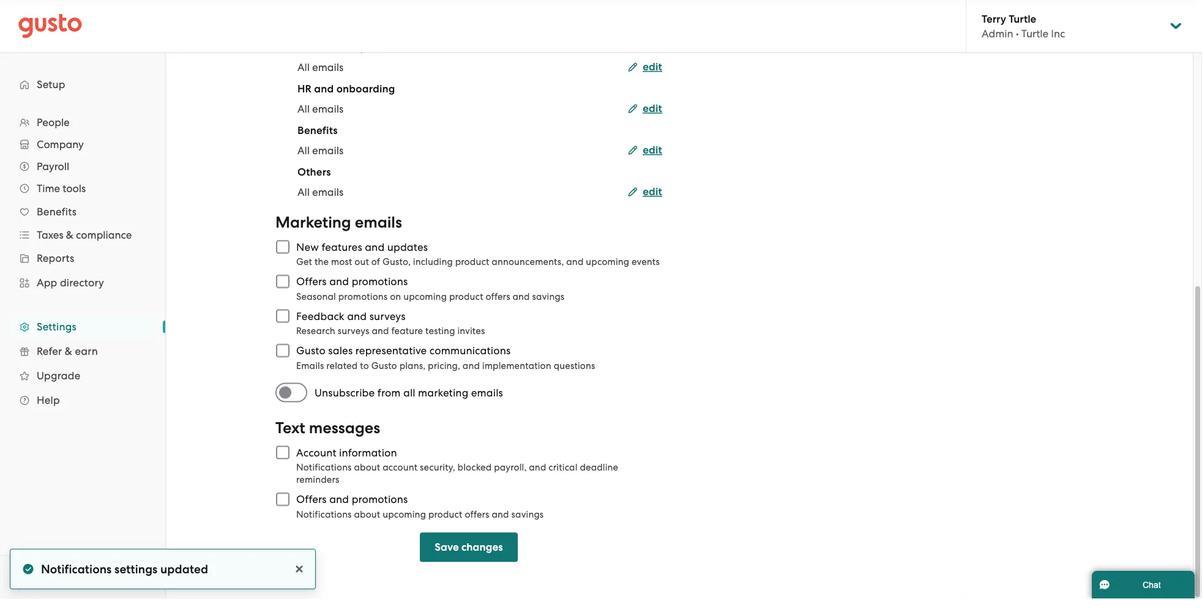 Task type: describe. For each thing, give the bounding box(es) containing it.
edit button for tax and compliance
[[628, 60, 663, 75]]

help link
[[12, 390, 153, 412]]

upgrade link
[[12, 365, 153, 387]]

gusto sales representative communications
[[296, 345, 511, 357]]

Feedback and surveys checkbox
[[269, 303, 296, 330]]

updates
[[387, 241, 428, 254]]

settings
[[37, 321, 76, 333]]

time tools button
[[12, 178, 153, 200]]

including
[[413, 257, 453, 268]]

notifications for notifications settings updated
[[41, 563, 112, 577]]

benefits link
[[12, 201, 153, 223]]

Unsubscribe from all marketing emails checkbox
[[276, 380, 315, 407]]

all emails for benefits
[[298, 145, 344, 157]]

notifications for notifications about account security, blocked payroll, and critical deadline reminders
[[296, 463, 352, 473]]

notifications about upcoming product offers and savings
[[296, 510, 544, 520]]

offers for text
[[296, 494, 327, 506]]

help
[[37, 394, 60, 407]]

promotions for text messages
[[352, 494, 408, 506]]

features
[[322, 241, 362, 254]]

seasonal
[[296, 292, 336, 302]]

time
[[37, 183, 60, 195]]

notifications settings updated
[[41, 563, 208, 577]]

taxes & compliance button
[[12, 224, 153, 246]]

and inside the notifications about account security, blocked payroll, and critical deadline reminders
[[529, 463, 547, 473]]

gusto navigation element
[[0, 53, 165, 432]]

invites
[[458, 326, 485, 337]]

and up changes
[[492, 510, 509, 520]]

cookies
[[94, 573, 128, 584]]

setup link
[[12, 73, 153, 96]]

and down the announcements,
[[513, 292, 530, 302]]

terms , privacy , & cookies
[[18, 573, 128, 584]]

and down "communications"
[[463, 361, 480, 371]]

reports link
[[12, 247, 153, 269]]

and right hr
[[314, 83, 334, 96]]

compliance for tax and compliance
[[340, 41, 397, 54]]

reports
[[37, 252, 74, 265]]

upgrade
[[37, 370, 81, 382]]

and up of
[[365, 241, 385, 254]]

get
[[296, 257, 312, 268]]

save
[[435, 542, 459, 554]]

Account information checkbox
[[269, 440, 296, 467]]

emails up new features and updates
[[355, 213, 402, 232]]

offers and promotions for emails
[[296, 276, 408, 288]]

tax
[[298, 41, 315, 54]]

terry turtle admin • turtle inc
[[982, 12, 1066, 40]]

tax and compliance
[[298, 41, 397, 54]]

cookies button
[[94, 571, 128, 586]]

and right the announcements,
[[567, 257, 584, 268]]

admin
[[982, 27, 1014, 40]]

notifications settings updated alert
[[10, 549, 316, 590]]

and down reminders
[[330, 494, 349, 506]]

save changes
[[435, 542, 503, 554]]

0 vertical spatial gusto
[[296, 345, 326, 357]]

app directory
[[37, 277, 104, 289]]

all for tax and compliance
[[298, 61, 310, 73]]

edit for hr and onboarding
[[643, 103, 663, 115]]

all for benefits
[[298, 145, 310, 157]]

text messages
[[276, 419, 380, 438]]

time tools
[[37, 183, 86, 195]]

earn
[[75, 345, 98, 358]]

account
[[296, 447, 337, 459]]

directory
[[60, 277, 104, 289]]

1 vertical spatial offers
[[465, 510, 490, 520]]

all emails for hr and onboarding
[[298, 103, 344, 115]]

others
[[298, 166, 331, 179]]

all for hr and onboarding
[[298, 103, 310, 115]]

refer
[[37, 345, 62, 358]]

new features and updates
[[296, 241, 428, 254]]

0 vertical spatial savings
[[533, 292, 565, 302]]

benefits inside list
[[37, 206, 77, 218]]

changes
[[462, 542, 503, 554]]

offers and promotions checkbox for text messages
[[269, 487, 296, 514]]

get the most out of gusto, including product announcements, and upcoming events
[[296, 257, 660, 268]]

marketing
[[418, 387, 469, 399]]

payroll,
[[494, 463, 527, 473]]

0 vertical spatial turtle
[[1009, 12, 1037, 25]]

edit button for hr and onboarding
[[628, 102, 663, 116]]

edit for benefits
[[643, 144, 663, 157]]

sales
[[328, 345, 353, 357]]

app
[[37, 277, 57, 289]]

& for compliance
[[66, 229, 73, 241]]

chat
[[1143, 581, 1162, 590]]

emails down implementation
[[471, 387, 503, 399]]

from
[[378, 387, 401, 399]]

taxes
[[37, 229, 63, 241]]

and down most
[[330, 276, 349, 288]]

payroll
[[37, 160, 69, 173]]

1 , from the left
[[44, 573, 46, 584]]

marketing emails
[[276, 213, 402, 232]]

notifications about account security, blocked payroll, and critical deadline reminders
[[296, 463, 619, 486]]

feedback
[[296, 311, 345, 323]]

terry
[[982, 12, 1007, 25]]

promotions for marketing emails
[[352, 276, 408, 288]]

updated
[[160, 563, 208, 577]]

information
[[339, 447, 397, 459]]

inc
[[1052, 27, 1066, 40]]

edit button for others
[[628, 185, 663, 200]]

1 horizontal spatial benefits
[[298, 125, 338, 137]]

tools
[[63, 183, 86, 195]]

text
[[276, 419, 305, 438]]

1 vertical spatial turtle
[[1022, 27, 1049, 40]]

2 , from the left
[[80, 573, 82, 584]]

most
[[331, 257, 352, 268]]

account information
[[296, 447, 397, 459]]

research
[[296, 326, 336, 337]]

and up representative
[[372, 326, 389, 337]]

privacy
[[49, 573, 80, 584]]

1 vertical spatial product
[[449, 292, 484, 302]]

all emails for tax and compliance
[[298, 61, 344, 73]]

research surveys and feature testing invites
[[296, 326, 485, 337]]



Task type: vqa. For each thing, say whether or not it's contained in the screenshot.
edit
yes



Task type: locate. For each thing, give the bounding box(es) containing it.
offers and promotions
[[296, 276, 408, 288], [296, 494, 408, 506]]

turtle up •
[[1009, 12, 1037, 25]]

2 vertical spatial upcoming
[[383, 510, 426, 520]]

1 all emails from the top
[[298, 61, 344, 73]]

feature
[[392, 326, 423, 337]]

emails down others
[[312, 186, 344, 198]]

1 all from the top
[[298, 61, 310, 73]]

1 vertical spatial notifications
[[296, 510, 352, 520]]

edit
[[643, 61, 663, 73], [643, 103, 663, 115], [643, 144, 663, 157], [643, 186, 663, 198]]

marketing
[[276, 213, 351, 232]]

benefits up others
[[298, 125, 338, 137]]

2 vertical spatial promotions
[[352, 494, 408, 506]]

all emails down others
[[298, 186, 344, 198]]

offers and promotions checkbox for marketing emails
[[269, 269, 296, 296]]

0 vertical spatial offers
[[296, 276, 327, 288]]

offers and promotions for messages
[[296, 494, 408, 506]]

emails up others
[[312, 145, 344, 157]]

list
[[0, 111, 165, 413]]

compliance for taxes & compliance
[[76, 229, 132, 241]]

emails
[[296, 361, 324, 371]]

gusto down representative
[[372, 361, 397, 371]]

related
[[327, 361, 358, 371]]

1 vertical spatial promotions
[[339, 292, 388, 302]]

2 all emails from the top
[[298, 103, 344, 115]]

offers and promotions down out
[[296, 276, 408, 288]]

1 vertical spatial surveys
[[338, 326, 370, 337]]

emails for benefits
[[312, 145, 344, 157]]

savings down the announcements,
[[533, 292, 565, 302]]

onboarding
[[337, 83, 395, 96]]

offers down reminders
[[296, 494, 327, 506]]

critical
[[549, 463, 578, 473]]

offers and promotions down reminders
[[296, 494, 408, 506]]

messages
[[309, 419, 380, 438]]

emails down tax and compliance
[[312, 61, 344, 73]]

1 vertical spatial benefits
[[37, 206, 77, 218]]

1 vertical spatial &
[[65, 345, 72, 358]]

3 edit from the top
[[643, 144, 663, 157]]

product right including
[[456, 257, 490, 268]]

offers for marketing
[[296, 276, 327, 288]]

offers down get the most out of gusto, including product announcements, and upcoming events
[[486, 292, 511, 302]]

gusto up emails
[[296, 345, 326, 357]]

Gusto sales representative communications checkbox
[[269, 338, 296, 365]]

2 offers from the top
[[296, 494, 327, 506]]

emails
[[312, 61, 344, 73], [312, 103, 344, 115], [312, 145, 344, 157], [312, 186, 344, 198], [355, 213, 402, 232], [471, 387, 503, 399]]

& for earn
[[65, 345, 72, 358]]

promotions down account
[[352, 494, 408, 506]]

2 vertical spatial &
[[85, 573, 91, 584]]

& left earn
[[65, 345, 72, 358]]

1 horizontal spatial compliance
[[340, 41, 397, 54]]

emails related to gusto plans, pricing, and implementation questions
[[296, 361, 596, 371]]

deadline
[[580, 463, 619, 473]]

unsubscribe from all marketing emails
[[315, 387, 503, 399]]

promotions up feedback and surveys
[[339, 292, 388, 302]]

product
[[456, 257, 490, 268], [449, 292, 484, 302], [429, 510, 463, 520]]

all emails down tax
[[298, 61, 344, 73]]

4 all from the top
[[298, 186, 310, 198]]

1 offers from the top
[[296, 276, 327, 288]]

all down hr
[[298, 103, 310, 115]]

edit button for benefits
[[628, 143, 663, 158]]

and right "feedback"
[[347, 311, 367, 323]]

0 vertical spatial product
[[456, 257, 490, 268]]

to
[[360, 361, 369, 371]]

2 all from the top
[[298, 103, 310, 115]]

4 all emails from the top
[[298, 186, 344, 198]]

product up invites
[[449, 292, 484, 302]]

notifications for notifications about upcoming product offers and savings
[[296, 510, 352, 520]]

0 vertical spatial about
[[354, 463, 381, 473]]

promotions
[[352, 276, 408, 288], [339, 292, 388, 302], [352, 494, 408, 506]]

0 horizontal spatial ,
[[44, 573, 46, 584]]

emails for others
[[312, 186, 344, 198]]

0 horizontal spatial compliance
[[76, 229, 132, 241]]

surveys down feedback and surveys
[[338, 326, 370, 337]]

1 vertical spatial compliance
[[76, 229, 132, 241]]

and
[[318, 41, 337, 54], [314, 83, 334, 96], [365, 241, 385, 254], [567, 257, 584, 268], [330, 276, 349, 288], [513, 292, 530, 302], [347, 311, 367, 323], [372, 326, 389, 337], [463, 361, 480, 371], [529, 463, 547, 473], [330, 494, 349, 506], [492, 510, 509, 520]]

offers and promotions checkbox down the get
[[269, 269, 296, 296]]

3 edit button from the top
[[628, 143, 663, 158]]

home image
[[18, 14, 82, 38]]

& inside dropdown button
[[66, 229, 73, 241]]

all emails for others
[[298, 186, 344, 198]]

refer & earn
[[37, 345, 98, 358]]

offers
[[296, 276, 327, 288], [296, 494, 327, 506]]

2 vertical spatial product
[[429, 510, 463, 520]]

, left privacy "link"
[[44, 573, 46, 584]]

new
[[296, 241, 319, 254]]

2 vertical spatial notifications
[[41, 563, 112, 577]]

offers up changes
[[465, 510, 490, 520]]

feedback and surveys
[[296, 311, 406, 323]]

0 vertical spatial notifications
[[296, 463, 352, 473]]

terms
[[18, 573, 44, 584]]

emails for tax and compliance
[[312, 61, 344, 73]]

about for and
[[354, 510, 381, 520]]

of
[[372, 257, 380, 268]]

plans,
[[400, 361, 426, 371]]

2 offers and promotions from the top
[[296, 494, 408, 506]]

offers up seasonal
[[296, 276, 327, 288]]

1 horizontal spatial gusto
[[372, 361, 397, 371]]

1 offers and promotions from the top
[[296, 276, 408, 288]]

and left critical
[[529, 463, 547, 473]]

compliance inside taxes & compliance dropdown button
[[76, 229, 132, 241]]

1 horizontal spatial ,
[[80, 573, 82, 584]]

surveys
[[370, 311, 406, 323], [338, 326, 370, 337]]

edit for tax and compliance
[[643, 61, 663, 73]]

communications
[[430, 345, 511, 357]]

privacy link
[[49, 573, 80, 584]]

savings down payroll, in the bottom left of the page
[[512, 510, 544, 520]]

terms link
[[18, 573, 44, 584]]

representative
[[356, 345, 427, 357]]

app directory link
[[12, 272, 153, 294]]

emails down hr and onboarding
[[312, 103, 344, 115]]

1 edit from the top
[[643, 61, 663, 73]]

benefits
[[298, 125, 338, 137], [37, 206, 77, 218]]

all down others
[[298, 186, 310, 198]]

edit for others
[[643, 186, 663, 198]]

account
[[383, 463, 418, 473]]

1 vertical spatial about
[[354, 510, 381, 520]]

0 vertical spatial offers
[[486, 292, 511, 302]]

0 vertical spatial benefits
[[298, 125, 338, 137]]

0 vertical spatial offers and promotions checkbox
[[269, 269, 296, 296]]

notifications inside alert
[[41, 563, 112, 577]]

upcoming down account
[[383, 510, 426, 520]]

blocked
[[458, 463, 492, 473]]

2 about from the top
[[354, 510, 381, 520]]

security,
[[420, 463, 456, 473]]

surveys up research surveys and feature testing invites
[[370, 311, 406, 323]]

4 edit button from the top
[[628, 185, 663, 200]]

and right tax
[[318, 41, 337, 54]]

testing
[[426, 326, 455, 337]]

upcoming
[[586, 257, 630, 268], [404, 292, 447, 302], [383, 510, 426, 520]]

1 about from the top
[[354, 463, 381, 473]]

settings link
[[12, 316, 153, 338]]

all down tax
[[298, 61, 310, 73]]

1 offers and promotions checkbox from the top
[[269, 269, 296, 296]]

1 vertical spatial offers and promotions
[[296, 494, 408, 506]]

setup
[[37, 78, 65, 91]]

4 edit from the top
[[643, 186, 663, 198]]

3 all emails from the top
[[298, 145, 344, 157]]

turtle right •
[[1022, 27, 1049, 40]]

0 vertical spatial surveys
[[370, 311, 406, 323]]

unsubscribe
[[315, 387, 375, 399]]

upcoming left events
[[586, 257, 630, 268]]

0 vertical spatial compliance
[[340, 41, 397, 54]]

settings
[[115, 563, 158, 577]]

2 edit button from the top
[[628, 102, 663, 116]]

1 vertical spatial savings
[[512, 510, 544, 520]]

hr and onboarding
[[298, 83, 395, 96]]

&
[[66, 229, 73, 241], [65, 345, 72, 358], [85, 573, 91, 584]]

2 edit from the top
[[643, 103, 663, 115]]

•
[[1017, 27, 1019, 40]]

save changes button
[[420, 533, 518, 563]]

New features and updates checkbox
[[269, 234, 296, 261]]

compliance down benefits link at the top left of the page
[[76, 229, 132, 241]]

people
[[37, 116, 70, 129]]

implementation
[[483, 361, 552, 371]]

upcoming right on
[[404, 292, 447, 302]]

gusto
[[296, 345, 326, 357], [372, 361, 397, 371]]

about inside the notifications about account security, blocked payroll, and critical deadline reminders
[[354, 463, 381, 473]]

the
[[315, 257, 329, 268]]

promotions down of
[[352, 276, 408, 288]]

list containing people
[[0, 111, 165, 413]]

3 all from the top
[[298, 145, 310, 157]]

offers and promotions checkbox down reminders
[[269, 487, 296, 514]]

all for others
[[298, 186, 310, 198]]

1 edit button from the top
[[628, 60, 663, 75]]

0 horizontal spatial benefits
[[37, 206, 77, 218]]

on
[[390, 292, 401, 302]]

hr
[[298, 83, 312, 96]]

chat button
[[1093, 571, 1196, 600]]

1 vertical spatial offers and promotions checkbox
[[269, 487, 296, 514]]

0 vertical spatial promotions
[[352, 276, 408, 288]]

notifications inside the notifications about account security, blocked payroll, and critical deadline reminders
[[296, 463, 352, 473]]

benefits down "time tools"
[[37, 206, 77, 218]]

2 offers and promotions checkbox from the top
[[269, 487, 296, 514]]

about for information
[[354, 463, 381, 473]]

pricing,
[[428, 361, 461, 371]]

1 vertical spatial offers
[[296, 494, 327, 506]]

gusto,
[[383, 257, 411, 268]]

Offers and promotions checkbox
[[269, 269, 296, 296], [269, 487, 296, 514]]

payroll button
[[12, 156, 153, 178]]

company
[[37, 138, 84, 151]]

all up others
[[298, 145, 310, 157]]

0 horizontal spatial gusto
[[296, 345, 326, 357]]

& left cookies 'button'
[[85, 573, 91, 584]]

, left cookies
[[80, 573, 82, 584]]

taxes & compliance
[[37, 229, 132, 241]]

all emails up others
[[298, 145, 344, 157]]

1 vertical spatial gusto
[[372, 361, 397, 371]]

all emails down hr
[[298, 103, 344, 115]]

0 vertical spatial &
[[66, 229, 73, 241]]

product up save
[[429, 510, 463, 520]]

emails for hr and onboarding
[[312, 103, 344, 115]]

& right taxes
[[66, 229, 73, 241]]

announcements,
[[492, 257, 564, 268]]

out
[[355, 257, 369, 268]]

seasonal promotions on upcoming product offers and savings
[[296, 292, 565, 302]]

0 vertical spatial upcoming
[[586, 257, 630, 268]]

compliance up the onboarding
[[340, 41, 397, 54]]

1 vertical spatial upcoming
[[404, 292, 447, 302]]

refer & earn link
[[12, 341, 153, 363]]

0 vertical spatial offers and promotions
[[296, 276, 408, 288]]

notifications
[[296, 463, 352, 473], [296, 510, 352, 520], [41, 563, 112, 577]]

questions
[[554, 361, 596, 371]]



